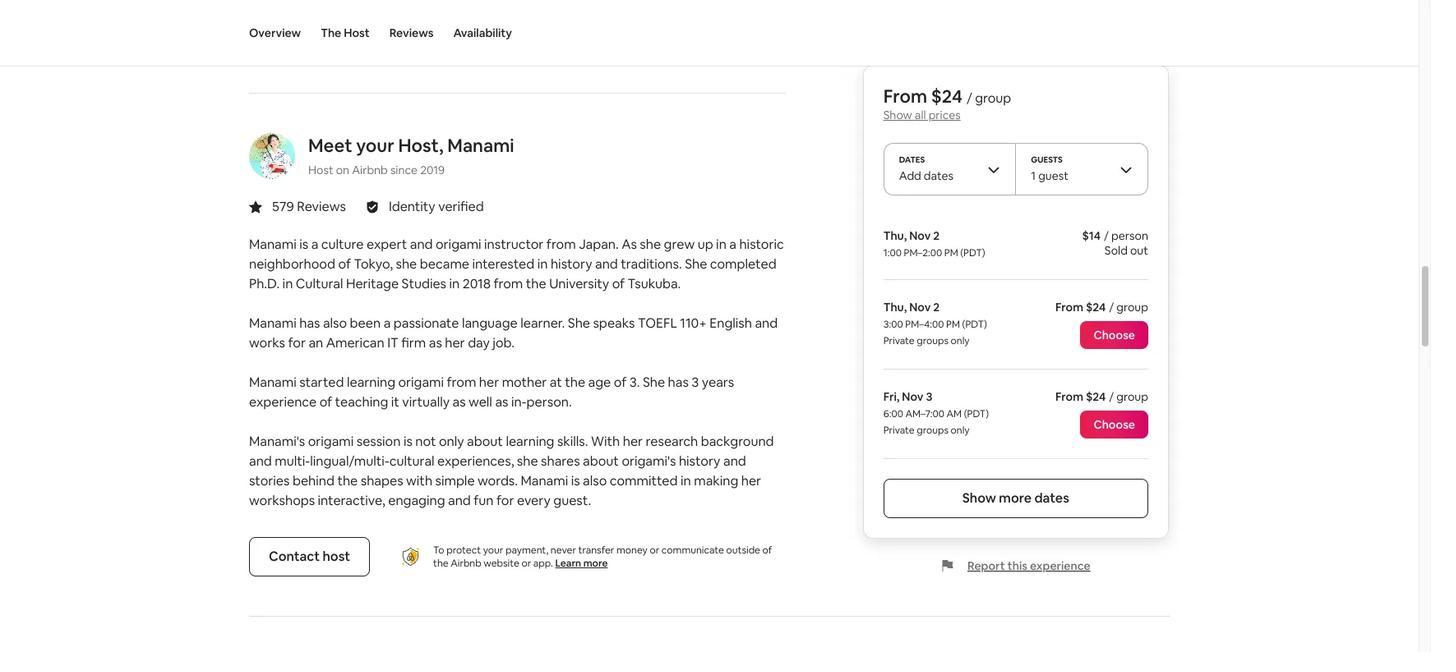 Task type: locate. For each thing, give the bounding box(es) containing it.
$14
[[1082, 229, 1101, 243]]

instructor
[[484, 236, 544, 253]]

2 horizontal spatial she
[[685, 256, 707, 273]]

choose link
[[1081, 321, 1148, 349], [1081, 411, 1148, 439]]

engaging
[[388, 492, 445, 510]]

2 vertical spatial from
[[447, 374, 476, 391]]

show more dates link
[[883, 479, 1148, 519]]

in down became
[[449, 275, 460, 293]]

1 choose link from the top
[[1081, 321, 1148, 349]]

3
[[692, 374, 699, 391], [926, 390, 933, 404]]

or
[[650, 544, 659, 557], [522, 557, 531, 570]]

thu,
[[883, 229, 907, 243], [883, 300, 907, 315]]

2 choose from the top
[[1094, 418, 1135, 432]]

1 vertical spatial she
[[568, 315, 590, 332]]

and up stories
[[249, 453, 272, 470]]

experience right this
[[1030, 559, 1091, 574]]

groups
[[917, 335, 949, 348], [917, 424, 949, 437]]

0 vertical spatial (pdt)
[[960, 247, 985, 260]]

also up guest. on the left bottom of the page
[[583, 473, 607, 490]]

pm inside thu, nov 2 3:00 pm–4:00 pm (pdt) private groups only
[[946, 318, 960, 331]]

she left speaks
[[568, 315, 590, 332]]

grew
[[664, 236, 695, 253]]

0 vertical spatial has
[[299, 315, 320, 332]]

1:00
[[883, 247, 902, 260]]

manami inside manami has also been a passionate language learner. she speaks toefl 110+ english and works for an american it firm as her day job.
[[249, 315, 297, 332]]

1 vertical spatial groups
[[917, 424, 949, 437]]

group inside from $24 / group show all prices
[[975, 90, 1011, 107]]

your up since
[[356, 134, 394, 157]]

lingual/multi-
[[310, 453, 390, 470]]

1 vertical spatial private
[[883, 424, 915, 437]]

reviews right the printer
[[389, 25, 434, 40]]

2 private from the top
[[883, 424, 915, 437]]

1 vertical spatial nov
[[909, 300, 931, 315]]

2 inside thu, nov 2 3:00 pm–4:00 pm (pdt) private groups only
[[933, 300, 940, 315]]

0 horizontal spatial 3
[[692, 374, 699, 391]]

as
[[622, 236, 637, 253]]

from up well
[[447, 374, 476, 391]]

1 vertical spatial from $24 / group
[[1056, 390, 1148, 404]]

2 paper from the left
[[473, 21, 509, 39]]

for left availability
[[430, 21, 447, 39]]

airbnb right on
[[352, 163, 388, 178]]

1 vertical spatial your
[[483, 544, 503, 557]]

is up guest. on the left bottom of the page
[[571, 473, 580, 490]]

0 vertical spatial from
[[883, 85, 927, 108]]

she inside manami is a culture expert and origami instructor from japan. as she grew up in a historic neighborhood of tokyo,  she became interested in history and traditions. she completed ph.d. in cultural heritage studies in 2018 from the university of tsukuba.
[[685, 256, 707, 273]]

a left culture on the top of page
[[311, 236, 318, 253]]

choose link for thu, nov 2
[[1081, 321, 1148, 349]]

0 horizontal spatial about
[[467, 433, 503, 450]]

paper left "popper"
[[473, 21, 509, 39]]

pm right pm–2:00
[[944, 247, 958, 260]]

meet your host, manami host on airbnb since 2019
[[308, 134, 514, 178]]

availability
[[453, 25, 512, 40]]

manami's
[[249, 433, 305, 450]]

0 horizontal spatial experience
[[249, 394, 317, 411]]

0 horizontal spatial show
[[883, 108, 912, 122]]

and right english
[[755, 315, 778, 332]]

host left on
[[308, 163, 333, 178]]

has up 'an'
[[299, 315, 320, 332]]

of left 3.
[[614, 374, 627, 391]]

1 vertical spatial from
[[1056, 300, 1083, 315]]

pm for thu, nov 2 3:00 pm–4:00 pm (pdt) private groups only
[[946, 318, 960, 331]]

behind
[[293, 473, 335, 490]]

2 vertical spatial $24
[[1086, 390, 1106, 404]]

or left 'app.'
[[522, 557, 531, 570]]

pm right pm–4:00
[[946, 318, 960, 331]]

paper right the printer
[[391, 21, 427, 39]]

origami inside manami started learning origami from her mother at the age of 3. she has 3 years experience of teaching it virtually as well as in-person.
[[398, 374, 444, 391]]

3:00
[[883, 318, 903, 331]]

has left the years
[[668, 374, 689, 391]]

host inside button
[[344, 25, 370, 40]]

an
[[309, 335, 323, 352]]

app.
[[533, 557, 553, 570]]

host,
[[398, 134, 444, 157]]

1 vertical spatial thu,
[[883, 300, 907, 315]]

has
[[299, 315, 320, 332], [668, 374, 689, 391]]

1 horizontal spatial history
[[679, 453, 721, 470]]

the down interested
[[526, 275, 546, 293]]

she up "studies" in the left top of the page
[[396, 256, 417, 273]]

is
[[299, 236, 308, 253], [404, 433, 413, 450], [571, 473, 580, 490]]

dates for dates add dates
[[924, 168, 954, 183]]

experience up manami's
[[249, 394, 317, 411]]

dates
[[924, 168, 954, 183], [1035, 490, 1069, 507]]

from inside manami started learning origami from her mother at the age of 3. she has 3 years experience of teaching it virtually as well as in-person.
[[447, 374, 476, 391]]

2 thu, from the top
[[883, 300, 907, 315]]

is left not
[[404, 433, 413, 450]]

more
[[999, 490, 1032, 507], [583, 557, 608, 570]]

about up experiences,
[[467, 433, 503, 450]]

2 groups from the top
[[917, 424, 949, 437]]

has inside manami has also been a passionate language learner. she speaks toefl 110+ english and works for an american it firm as her day job.
[[299, 315, 320, 332]]

sold
[[1105, 243, 1128, 258]]

a inside manami has also been a passionate language learner. she speaks toefl 110+ english and works for an american it firm as her day job.
[[384, 315, 391, 332]]

1 thu, from the top
[[883, 229, 907, 243]]

private for fri,
[[883, 424, 915, 437]]

manami inside the meet your host, manami host on airbnb since 2019
[[447, 134, 514, 157]]

0 vertical spatial groups
[[917, 335, 949, 348]]

2 horizontal spatial is
[[571, 473, 580, 490]]

manami started learning origami from her mother at the age of 3. she has 3 years experience of teaching it virtually as well as in-person.
[[249, 374, 734, 411]]

0 vertical spatial learning
[[347, 374, 395, 391]]

2
[[933, 229, 940, 243], [933, 300, 940, 315]]

she down up on the top left of page
[[685, 256, 707, 273]]

0 vertical spatial choose link
[[1081, 321, 1148, 349]]

0 vertical spatial reviews
[[389, 25, 434, 40]]

origami up became
[[436, 236, 481, 253]]

1 vertical spatial airbnb
[[451, 557, 481, 570]]

dates add dates
[[899, 155, 954, 183]]

1 horizontal spatial paper
[[473, 21, 509, 39]]

japan.
[[579, 236, 619, 253]]

1 vertical spatial pm
[[946, 318, 960, 331]]

more up report this experience button
[[999, 490, 1032, 507]]

she left shares
[[517, 453, 538, 470]]

(pdt) for thu, nov 2
[[962, 318, 987, 331]]

overview button
[[249, 0, 301, 66]]

reviews right 579
[[297, 198, 346, 215]]

from
[[547, 236, 576, 253], [494, 275, 523, 293], [447, 374, 476, 391]]

groups inside thu, nov 2 3:00 pm–4:00 pm (pdt) private groups only
[[917, 335, 949, 348]]

or right money on the bottom
[[650, 544, 659, 557]]

nov up am–7:00
[[902, 390, 924, 404]]

1 vertical spatial show
[[962, 490, 996, 507]]

3 left the years
[[692, 374, 699, 391]]

more right 'learn'
[[583, 557, 608, 570]]

report this experience
[[968, 559, 1091, 574]]

(pdt) right pm–2:00
[[960, 247, 985, 260]]

fun
[[474, 492, 494, 510]]

1 horizontal spatial she
[[517, 453, 538, 470]]

of down culture on the top of page
[[338, 256, 351, 273]]

1 vertical spatial reviews
[[297, 198, 346, 215]]

2 horizontal spatial from
[[547, 236, 576, 253]]

nov up pm–4:00
[[909, 300, 931, 315]]

every
[[517, 492, 551, 510]]

money
[[617, 544, 648, 557]]

of right outside
[[763, 544, 772, 557]]

nov inside thu, nov 2 3:00 pm–4:00 pm (pdt) private groups only
[[909, 300, 931, 315]]

origami
[[436, 236, 481, 253], [398, 374, 444, 391], [308, 433, 354, 450]]

0 horizontal spatial or
[[522, 557, 531, 570]]

overview
[[249, 25, 301, 40]]

2 from $24 / group from the top
[[1056, 390, 1148, 404]]

origami up virtually
[[398, 374, 444, 391]]

1 horizontal spatial is
[[404, 433, 413, 450]]

thu, nov 2 3:00 pm–4:00 pm (pdt) private groups only
[[883, 300, 987, 348]]

only
[[951, 335, 970, 348], [951, 424, 970, 437], [439, 433, 464, 450]]

0 horizontal spatial has
[[299, 315, 320, 332]]

learn more about the host, manami. image
[[249, 133, 295, 179], [249, 133, 295, 179]]

about down with
[[583, 453, 619, 470]]

in left the 'making'
[[681, 473, 691, 490]]

manami up the "works"
[[249, 315, 297, 332]]

2019
[[420, 163, 445, 178]]

0 vertical spatial history
[[551, 256, 592, 273]]

0 vertical spatial from
[[547, 236, 576, 253]]

1 vertical spatial she
[[396, 256, 417, 273]]

of inside to protect your payment, never transfer money or communicate outside of the airbnb website or app.
[[763, 544, 772, 557]]

0 vertical spatial choose
[[1094, 328, 1135, 343]]

in inside manami's origami session is not only about learning skills. with her research background and multi-lingual/multi-cultural experiences, she shares about origami's history and stories behind the shapes with simple words. manami is also committed in making her workshops interactive, engaging and fun for every guest.
[[681, 473, 691, 490]]

thu, up '1:00' at the right top of page
[[883, 229, 907, 243]]

(pdt) inside fri, nov 3 6:00 am–7:00 am (pdt) private groups only
[[964, 408, 989, 421]]

manami has also been a passionate language learner. she speaks toefl 110+ english and works for an american it firm as her day job.
[[249, 315, 778, 352]]

from left japan.
[[547, 236, 576, 253]]

only for 2
[[951, 335, 970, 348]]

thu, nov 2 1:00 pm–2:00 pm (pdt)
[[883, 229, 985, 260]]

her up well
[[479, 374, 499, 391]]

1 vertical spatial (pdt)
[[962, 318, 987, 331]]

learning inside manami started learning origami from her mother at the age of 3. she has 3 years experience of teaching it virtually as well as in-person.
[[347, 374, 395, 391]]

1 horizontal spatial 3
[[926, 390, 933, 404]]

1 vertical spatial from
[[494, 275, 523, 293]]

0 horizontal spatial also
[[323, 315, 347, 332]]

2 for thu, nov 2 3:00 pm–4:00 pm (pdt) private groups only
[[933, 300, 940, 315]]

in down instructor
[[537, 256, 548, 273]]

1 vertical spatial choose
[[1094, 418, 1135, 432]]

groups inside fri, nov 3 6:00 am–7:00 am (pdt) private groups only
[[917, 424, 949, 437]]

dates inside show more dates "link"
[[1035, 490, 1069, 507]]

2 vertical spatial she
[[643, 374, 665, 391]]

(pdt) right pm–4:00
[[962, 318, 987, 331]]

is up neighborhood
[[299, 236, 308, 253]]

0 horizontal spatial she
[[568, 315, 590, 332]]

thu, up 3:00
[[883, 300, 907, 315]]

nov inside fri, nov 3 6:00 am–7:00 am (pdt) private groups only
[[902, 390, 924, 404]]

thu, for thu, nov 2 3:00 pm–4:00 pm (pdt) private groups only
[[883, 300, 907, 315]]

2 up pm–2:00
[[933, 229, 940, 243]]

the host
[[321, 25, 370, 40]]

thu, inside thu, nov 2 3:00 pm–4:00 pm (pdt) private groups only
[[883, 300, 907, 315]]

report
[[968, 559, 1005, 574]]

experiences,
[[437, 453, 514, 470]]

0 vertical spatial dates
[[924, 168, 954, 183]]

0 vertical spatial thu,
[[883, 229, 907, 243]]

0 horizontal spatial airbnb
[[352, 163, 388, 178]]

/ inside $14 / person sold out
[[1104, 229, 1109, 243]]

the inside manami is a culture expert and origami instructor from japan. as she grew up in a historic neighborhood of tokyo,  she became interested in history and traditions. she completed ph.d. in cultural heritage studies in 2018 from the university of tsukuba.
[[526, 275, 546, 293]]

2 vertical spatial origami
[[308, 433, 354, 450]]

0 horizontal spatial dates
[[924, 168, 954, 183]]

dates up "report this experience"
[[1035, 490, 1069, 507]]

nov up pm–2:00
[[909, 229, 931, 243]]

paper
[[391, 21, 427, 39], [473, 21, 509, 39]]

0 vertical spatial is
[[299, 236, 308, 253]]

in
[[716, 236, 727, 253], [537, 256, 548, 273], [282, 275, 293, 293], [449, 275, 460, 293], [681, 473, 691, 490]]

airbnb right to in the left of the page
[[451, 557, 481, 570]]

0 vertical spatial airbnb
[[352, 163, 388, 178]]

guests 1 guest
[[1031, 155, 1069, 183]]

1 horizontal spatial more
[[999, 490, 1032, 507]]

1 paper from the left
[[391, 21, 427, 39]]

2 vertical spatial from
[[1056, 390, 1083, 404]]

airbnb inside to protect your payment, never transfer money or communicate outside of the airbnb website or app.
[[451, 557, 481, 570]]

0 vertical spatial more
[[999, 490, 1032, 507]]

show inside "link"
[[962, 490, 996, 507]]

1 vertical spatial history
[[679, 453, 721, 470]]

workshops
[[249, 492, 315, 510]]

a up it
[[384, 315, 391, 332]]

1 2 from the top
[[933, 229, 940, 243]]

/ inside from $24 / group show all prices
[[967, 90, 972, 107]]

only inside fri, nov 3 6:00 am–7:00 am (pdt) private groups only
[[951, 424, 970, 437]]

0 horizontal spatial history
[[551, 256, 592, 273]]

0 vertical spatial she
[[640, 236, 661, 253]]

1 horizontal spatial she
[[643, 374, 665, 391]]

2 vertical spatial group
[[1117, 390, 1148, 404]]

origami up lingual/multi-
[[308, 433, 354, 450]]

experience
[[249, 394, 317, 411], [1030, 559, 1091, 574]]

for down words.
[[497, 492, 514, 510]]

dates inside "dates add dates"
[[924, 168, 954, 183]]

group
[[975, 90, 1011, 107], [1117, 300, 1148, 315], [1117, 390, 1148, 404]]

1 horizontal spatial learning
[[506, 433, 554, 450]]

1 horizontal spatial a
[[384, 315, 391, 332]]

manami right host,
[[447, 134, 514, 157]]

day
[[468, 335, 490, 352]]

2 up pm–4:00
[[933, 300, 940, 315]]

more inside "link"
[[999, 490, 1032, 507]]

0 horizontal spatial learning
[[347, 374, 395, 391]]

she inside manami's origami session is not only about learning skills. with her research background and multi-lingual/multi-cultural experiences, she shares about origami's history and stories behind the shapes with simple words. manami is also committed in making her workshops interactive, engaging and fun for every guest.
[[517, 453, 538, 470]]

(pdt) inside thu, nov 2 3:00 pm–4:00 pm (pdt) private groups only
[[962, 318, 987, 331]]

airbnb
[[352, 163, 388, 178], [451, 557, 481, 570]]

1 from $24 / group from the top
[[1056, 300, 1148, 315]]

she up traditions.
[[640, 236, 661, 253]]

her inside manami started learning origami from her mother at the age of 3. she has 3 years experience of teaching it virtually as well as in-person.
[[479, 374, 499, 391]]

toefl
[[638, 315, 677, 332]]

as left in-
[[495, 394, 508, 411]]

historic
[[739, 236, 784, 253]]

1 horizontal spatial from
[[494, 275, 523, 293]]

choose
[[1094, 328, 1135, 343], [1094, 418, 1135, 432]]

also inside manami has also been a passionate language learner. she speaks toefl 110+ english and works for an american it firm as her day job.
[[323, 315, 347, 332]]

1 vertical spatial learning
[[506, 433, 554, 450]]

dates right add
[[924, 168, 954, 183]]

she right 3.
[[643, 374, 665, 391]]

show all prices button
[[883, 108, 961, 122]]

groups for 3
[[917, 424, 949, 437]]

/
[[967, 90, 972, 107], [1104, 229, 1109, 243], [1109, 300, 1114, 315], [1109, 390, 1114, 404]]

$24 for 3
[[1086, 390, 1106, 404]]

0 horizontal spatial your
[[356, 134, 394, 157]]

only down am
[[951, 424, 970, 437]]

nov inside thu, nov 2 1:00 pm–2:00 pm (pdt)
[[909, 229, 931, 243]]

a up the completed
[[729, 236, 737, 253]]

website
[[484, 557, 519, 570]]

only inside thu, nov 2 3:00 pm–4:00 pm (pdt) private groups only
[[951, 335, 970, 348]]

manami up every at the left of the page
[[521, 473, 568, 490]]

1 vertical spatial origami
[[398, 374, 444, 391]]

manami up neighborhood
[[249, 236, 297, 253]]

history
[[551, 256, 592, 273], [679, 453, 721, 470]]

(pdt) right am
[[964, 408, 989, 421]]

stories
[[249, 473, 290, 490]]

as
[[429, 335, 442, 352], [453, 394, 466, 411], [495, 394, 508, 411]]

1 vertical spatial has
[[668, 374, 689, 391]]

1 choose from the top
[[1094, 328, 1135, 343]]

2 horizontal spatial she
[[640, 236, 661, 253]]

110+
[[680, 315, 707, 332]]

0 horizontal spatial is
[[299, 236, 308, 253]]

manami inside manami is a culture expert and origami instructor from japan. as she grew up in a historic neighborhood of tokyo,  she became interested in history and traditions. she completed ph.d. in cultural heritage studies in 2018 from the university of tsukuba.
[[249, 236, 297, 253]]

2 choose link from the top
[[1081, 411, 1148, 439]]

2 horizontal spatial for
[[497, 492, 514, 510]]

thu, inside thu, nov 2 1:00 pm–2:00 pm (pdt)
[[883, 229, 907, 243]]

3 up am–7:00
[[926, 390, 933, 404]]

for inside manami has also been a passionate language learner. she speaks toefl 110+ english and works for an american it firm as her day job.
[[288, 335, 306, 352]]

1 vertical spatial group
[[1117, 300, 1148, 315]]

manami inside manami's origami session is not only about learning skills. with her research background and multi-lingual/multi-cultural experiences, she shares about origami's history and stories behind the shapes with simple words. manami is also committed in making her workshops interactive, engaging and fun for every guest.
[[521, 473, 568, 490]]

as left well
[[453, 394, 466, 411]]

from inside from $24 / group show all prices
[[883, 85, 927, 108]]

2 vertical spatial she
[[517, 453, 538, 470]]

1 horizontal spatial show
[[962, 490, 996, 507]]

your inside the meet your host, manami host on airbnb since 2019
[[356, 134, 394, 157]]

from $24 / group for 2
[[1056, 300, 1148, 315]]

1 groups from the top
[[917, 335, 949, 348]]

from $24 / group
[[1056, 300, 1148, 315], [1056, 390, 1148, 404]]

her left the day
[[445, 335, 465, 352]]

2 horizontal spatial a
[[729, 236, 737, 253]]

0 horizontal spatial for
[[288, 335, 306, 352]]

0 vertical spatial she
[[685, 256, 707, 273]]

identity verified
[[389, 198, 484, 215]]

groups down pm–4:00
[[917, 335, 949, 348]]

private
[[883, 335, 915, 348], [883, 424, 915, 437]]

3.
[[629, 374, 640, 391]]

learning up teaching
[[347, 374, 395, 391]]

1 horizontal spatial airbnb
[[451, 557, 481, 570]]

0 vertical spatial host
[[344, 25, 370, 40]]

dates for show more dates
[[1035, 490, 1069, 507]]

$24
[[931, 85, 963, 108], [1086, 300, 1106, 315], [1086, 390, 1106, 404]]

the down lingual/multi-
[[337, 473, 358, 490]]

meet
[[308, 134, 352, 157]]

0 horizontal spatial paper
[[391, 21, 427, 39]]

words.
[[478, 473, 518, 490]]

choose link for fri, nov 3
[[1081, 411, 1148, 439]]

2 inside thu, nov 2 1:00 pm–2:00 pm (pdt)
[[933, 229, 940, 243]]

host right the the
[[344, 25, 370, 40]]

private inside thu, nov 2 3:00 pm–4:00 pm (pdt) private groups only
[[883, 335, 915, 348]]

the right at
[[565, 374, 585, 391]]

1 vertical spatial for
[[288, 335, 306, 352]]

2 2 from the top
[[933, 300, 940, 315]]

private down 6:00 at the right bottom
[[883, 424, 915, 437]]

also inside manami's origami session is not only about learning skills. with her research background and multi-lingual/multi-cultural experiences, she shares about origami's history and stories behind the shapes with simple words. manami is also committed in making her workshops interactive, engaging and fun for every guest.
[[583, 473, 607, 490]]

only up am
[[951, 335, 970, 348]]

0 horizontal spatial as
[[429, 335, 442, 352]]

communicate
[[662, 544, 724, 557]]

1 private from the top
[[883, 335, 915, 348]]

up
[[698, 236, 713, 253]]

in right up on the top left of page
[[716, 236, 727, 253]]

only for 3
[[951, 424, 970, 437]]

for left 'an'
[[288, 335, 306, 352]]

0 vertical spatial also
[[323, 315, 347, 332]]

manami down the "works"
[[249, 374, 297, 391]]

0 vertical spatial pm
[[944, 247, 958, 260]]

history up the 'making'
[[679, 453, 721, 470]]

language
[[462, 315, 518, 332]]

$24 inside from $24 / group show all prices
[[931, 85, 963, 108]]

1 horizontal spatial about
[[583, 453, 619, 470]]

manami inside manami started learning origami from her mother at the age of 3. she has 3 years experience of teaching it virtually as well as in-person.
[[249, 374, 297, 391]]

history up university
[[551, 256, 592, 273]]

1 vertical spatial also
[[583, 473, 607, 490]]

0 vertical spatial group
[[975, 90, 1011, 107]]

1 vertical spatial 2
[[933, 300, 940, 315]]

also up 'an'
[[323, 315, 347, 332]]

from $24 / group for 3
[[1056, 390, 1148, 404]]

2 vertical spatial (pdt)
[[964, 408, 989, 421]]

0 vertical spatial your
[[356, 134, 394, 157]]

the host button
[[321, 0, 370, 66]]

pm inside thu, nov 2 1:00 pm–2:00 pm (pdt)
[[944, 247, 958, 260]]

only right not
[[439, 433, 464, 450]]

private inside fri, nov 3 6:00 am–7:00 am (pdt) private groups only
[[883, 424, 915, 437]]

the left website at the left of the page
[[433, 557, 449, 570]]

1 vertical spatial $24
[[1086, 300, 1106, 315]]

of left tsukuba.
[[612, 275, 625, 293]]

show left all in the right top of the page
[[883, 108, 912, 122]]

pm
[[944, 247, 958, 260], [946, 318, 960, 331]]

0 horizontal spatial more
[[583, 557, 608, 570]]

is inside manami is a culture expert and origami instructor from japan. as she grew up in a historic neighborhood of tokyo,  she became interested in history and traditions. she completed ph.d. in cultural heritage studies in 2018 from the university of tsukuba.
[[299, 236, 308, 253]]

from down interested
[[494, 275, 523, 293]]

learning up shares
[[506, 433, 554, 450]]

your right protect on the left bottom
[[483, 544, 503, 557]]

(pdt)
[[960, 247, 985, 260], [962, 318, 987, 331], [964, 408, 989, 421]]

0 vertical spatial private
[[883, 335, 915, 348]]



Task type: describe. For each thing, give the bounding box(es) containing it.
started
[[299, 374, 344, 391]]

heritage
[[346, 275, 399, 293]]

show inside from $24 / group show all prices
[[883, 108, 912, 122]]

2 vertical spatial is
[[571, 473, 580, 490]]

0 horizontal spatial reviews
[[297, 198, 346, 215]]

mother
[[502, 374, 547, 391]]

printer
[[347, 21, 388, 39]]

nov for thu, nov 2
[[909, 300, 931, 315]]

3 inside fri, nov 3 6:00 am–7:00 am (pdt) private groups only
[[926, 390, 933, 404]]

the inside to protect your payment, never transfer money or communicate outside of the airbnb website or app.
[[433, 557, 449, 570]]

(pdt) for fri, nov 3
[[964, 408, 989, 421]]

more for show
[[999, 490, 1032, 507]]

the right reviews button
[[450, 21, 471, 39]]

1 horizontal spatial as
[[453, 394, 466, 411]]

research
[[646, 433, 698, 450]]

with
[[591, 433, 620, 450]]

as inside manami has also been a passionate language learner. she speaks toefl 110+ english and works for an american it firm as her day job.
[[429, 335, 442, 352]]

never
[[551, 544, 576, 557]]

her right the 'making'
[[741, 473, 761, 490]]

expert
[[367, 236, 407, 253]]

in-
[[511, 394, 527, 411]]

been
[[350, 315, 381, 332]]

host
[[323, 548, 350, 566]]

traditions.
[[621, 256, 682, 273]]

0 vertical spatial about
[[467, 433, 503, 450]]

transfer
[[578, 544, 614, 557]]

fri, nov 3 6:00 am–7:00 am (pdt) private groups only
[[883, 390, 989, 437]]

add
[[899, 168, 921, 183]]

nov for fri, nov 3
[[902, 390, 924, 404]]

not
[[415, 433, 436, 450]]

normal
[[302, 21, 344, 39]]

thu, for thu, nov 2 1:00 pm–2:00 pm (pdt)
[[883, 229, 907, 243]]

and up became
[[410, 236, 433, 253]]

culture
[[321, 236, 364, 253]]

prices
[[929, 108, 961, 122]]

manami for has
[[249, 315, 297, 332]]

learn more link
[[555, 557, 608, 570]]

on
[[336, 163, 349, 178]]

since
[[390, 163, 418, 178]]

pm–2:00
[[904, 247, 942, 260]]

manami's origami session is not only about learning skills. with her research background and multi-lingual/multi-cultural experiences, she shares about origami's history and stories behind the shapes with simple words. manami is also committed in making her workshops interactive, engaging and fun for every guest.
[[249, 433, 774, 510]]

it
[[387, 335, 399, 352]]

neighborhood
[[249, 256, 335, 273]]

english
[[710, 315, 752, 332]]

and inside manami has also been a passionate language learner. she speaks toefl 110+ english and works for an american it firm as her day job.
[[755, 315, 778, 332]]

pm for thu, nov 2 1:00 pm–2:00 pm (pdt)
[[944, 247, 958, 260]]

speaks
[[593, 315, 635, 332]]

2 for thu, nov 2 1:00 pm–2:00 pm (pdt)
[[933, 229, 940, 243]]

cultural
[[389, 453, 435, 470]]

learner.
[[521, 315, 565, 332]]

virtually
[[402, 394, 450, 411]]

to protect your payment, never transfer money or communicate outside of the airbnb website or app.
[[433, 544, 772, 570]]

and down background in the bottom of the page
[[723, 453, 746, 470]]

it
[[391, 394, 399, 411]]

she inside manami started learning origami from her mother at the age of 3. she has 3 years experience of teaching it virtually as well as in-person.
[[643, 374, 665, 391]]

1 vertical spatial experience
[[1030, 559, 1091, 574]]

manami for started
[[249, 374, 297, 391]]

report this experience button
[[941, 559, 1091, 574]]

has inside manami started learning origami from her mother at the age of 3. she has 3 years experience of teaching it virtually as well as in-person.
[[668, 374, 689, 391]]

manami for is
[[249, 236, 297, 253]]

579 reviews
[[272, 198, 346, 215]]

university
[[549, 275, 609, 293]]

she inside manami has also been a passionate language learner. she speaks toefl 110+ english and works for an american it firm as her day job.
[[568, 315, 590, 332]]

popper
[[512, 21, 557, 39]]

american
[[326, 335, 384, 352]]

reviews button
[[389, 0, 434, 66]]

guest.
[[553, 492, 591, 510]]

origami inside manami's origami session is not only about learning skills. with her research background and multi-lingual/multi-cultural experiences, she shares about origami's history and stories behind the shapes with simple words. manami is also committed in making her workshops interactive, engaging and fun for every guest.
[[308, 433, 354, 450]]

learning inside manami's origami session is not only about learning skills. with her research background and multi-lingual/multi-cultural experiences, she shares about origami's history and stories behind the shapes with simple words. manami is also committed in making her workshops interactive, engaging and fun for every guest.
[[506, 433, 554, 450]]

shapes
[[361, 473, 403, 490]]

cultural
[[296, 275, 343, 293]]

payment,
[[506, 544, 548, 557]]

protect
[[447, 544, 481, 557]]

origami inside manami is a culture expert and origami instructor from japan. as she grew up in a historic neighborhood of tokyo,  she became interested in history and traditions. she completed ph.d. in cultural heritage studies in 2018 from the university of tsukuba.
[[436, 236, 481, 253]]

0 horizontal spatial a
[[311, 236, 318, 253]]

her up the origami's
[[623, 433, 643, 450]]

identity
[[389, 198, 435, 215]]

from for fri, nov 3
[[1056, 390, 1083, 404]]

(pdt) inside thu, nov 2 1:00 pm–2:00 pm (pdt)
[[960, 247, 985, 260]]

for inside manami's origami session is not only about learning skills. with her research background and multi-lingual/multi-cultural experiences, she shares about origami's history and stories behind the shapes with simple words. manami is also committed in making her workshops interactive, engaging and fun for every guest.
[[497, 492, 514, 510]]

choose for 3
[[1094, 418, 1135, 432]]

teaching
[[335, 394, 388, 411]]

your inside to protect your payment, never transfer money or communicate outside of the airbnb website or app.
[[483, 544, 503, 557]]

out
[[1130, 243, 1148, 258]]

guest
[[1038, 168, 1069, 183]]

a4
[[282, 21, 299, 39]]

from for thu, nov 2
[[1056, 300, 1083, 315]]

years
[[702, 374, 734, 391]]

simple
[[435, 473, 475, 490]]

3 inside manami started learning origami from her mother at the age of 3. she has 3 years experience of teaching it virtually as well as in-person.
[[692, 374, 699, 391]]

firm
[[401, 335, 426, 352]]

group for 2
[[1117, 300, 1148, 315]]

guests
[[1031, 155, 1063, 165]]

history inside manami's origami session is not only about learning skills. with her research background and multi-lingual/multi-cultural experiences, she shares about origami's history and stories behind the shapes with simple words. manami is also committed in making her workshops interactive, engaging and fun for every guest.
[[679, 453, 721, 470]]

only inside manami's origami session is not only about learning skills. with her research background and multi-lingual/multi-cultural experiences, she shares about origami's history and stories behind the shapes with simple words. manami is also committed in making her workshops interactive, engaging and fun for every guest.
[[439, 433, 464, 450]]

making
[[694, 473, 738, 490]]

and down japan.
[[595, 256, 618, 273]]

2 horizontal spatial as
[[495, 394, 508, 411]]

choose for 2
[[1094, 328, 1135, 343]]

history inside manami is a culture expert and origami instructor from japan. as she grew up in a historic neighborhood of tokyo,  she became interested in history and traditions. she completed ph.d. in cultural heritage studies in 2018 from the university of tsukuba.
[[551, 256, 592, 273]]

contact host
[[269, 548, 350, 566]]

well
[[469, 394, 492, 411]]

am
[[947, 408, 962, 421]]

the inside manami started learning origami from her mother at the age of 3. she has 3 years experience of teaching it virtually as well as in-person.
[[565, 374, 585, 391]]

availability button
[[453, 0, 512, 66]]

in down neighborhood
[[282, 275, 293, 293]]

host inside the meet your host, manami host on airbnb since 2019
[[308, 163, 333, 178]]

skills.
[[557, 433, 588, 450]]

private for thu,
[[883, 335, 915, 348]]

airbnb inside the meet your host, manami host on airbnb since 2019
[[352, 163, 388, 178]]

person.
[[527, 394, 572, 411]]

origami's
[[622, 453, 676, 470]]

fri,
[[883, 390, 900, 404]]

interactive,
[[318, 492, 385, 510]]

outside
[[726, 544, 760, 557]]

and down simple
[[448, 492, 471, 510]]

tsukuba.
[[628, 275, 681, 293]]

$24 for 2
[[1086, 300, 1106, 315]]

learn more
[[555, 557, 608, 570]]

more for learn
[[583, 557, 608, 570]]

became
[[420, 256, 469, 273]]

with
[[406, 473, 432, 490]]

groups for 2
[[917, 335, 949, 348]]

her inside manami has also been a passionate language learner. she speaks toefl 110+ english and works for an american it firm as her day job.
[[445, 335, 465, 352]]

0 horizontal spatial she
[[396, 256, 417, 273]]

experience inside manami started learning origami from her mother at the age of 3. she has 3 years experience of teaching it virtually as well as in-person.
[[249, 394, 317, 411]]

job.
[[493, 335, 515, 352]]

2018
[[463, 275, 491, 293]]

passionate
[[394, 315, 459, 332]]

$14 / person sold out
[[1082, 229, 1148, 258]]

0 vertical spatial for
[[430, 21, 447, 39]]

of down started
[[320, 394, 332, 411]]

group for 3
[[1117, 390, 1148, 404]]

learn
[[555, 557, 581, 570]]

contact
[[269, 548, 320, 566]]

1 horizontal spatial reviews
[[389, 25, 434, 40]]

works
[[249, 335, 285, 352]]

this
[[1008, 559, 1028, 574]]

the inside manami's origami session is not only about learning skills. with her research background and multi-lingual/multi-cultural experiences, she shares about origami's history and stories behind the shapes with simple words. manami is also committed in making her workshops interactive, engaging and fun for every guest.
[[337, 473, 358, 490]]

1 horizontal spatial or
[[650, 544, 659, 557]]

1
[[1031, 168, 1036, 183]]

a4 normal printer paper for the paper popper
[[282, 21, 557, 39]]



Task type: vqa. For each thing, say whether or not it's contained in the screenshot.
the No to the right
no



